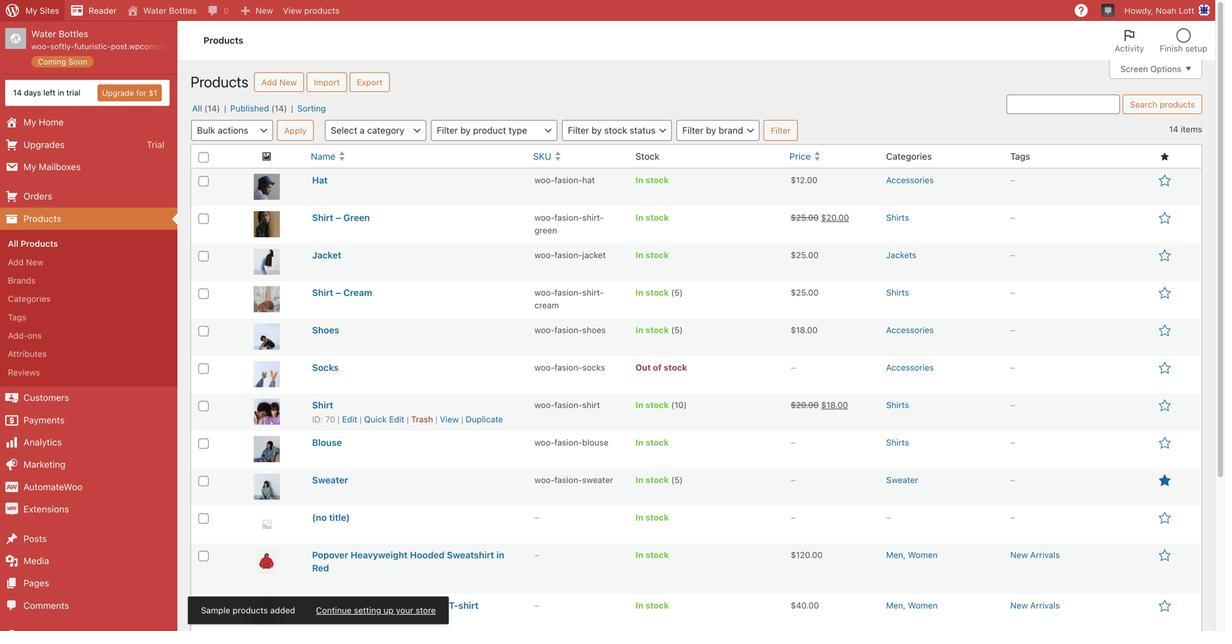 Task type: describe. For each thing, give the bounding box(es) containing it.
1 (14) from the left
[[204, 103, 220, 113]]

setting
[[354, 606, 381, 616]]

activity
[[1115, 43, 1145, 53]]

socks link
[[312, 363, 339, 373]]

trash link
[[411, 415, 433, 425]]

products for view
[[304, 6, 340, 15]]

, for vintage slub cotton crewneck t-shirt
[[904, 601, 906, 611]]

in stock for hat
[[636, 175, 669, 185]]

woo-fasion-sweater
[[535, 476, 614, 485]]

blouse
[[583, 438, 609, 448]]

6 in from the top
[[636, 401, 644, 410]]

sweater
[[583, 476, 614, 485]]

view inside shirt id: 70 | edit | quick edit | trash | view | duplicate
[[440, 415, 459, 425]]

jackets
[[887, 250, 917, 260]]

4 in from the top
[[636, 288, 644, 298]]

jackets link
[[887, 250, 917, 260]]

export link
[[350, 72, 390, 92]]

tab list containing activity
[[1108, 21, 1216, 60]]

orders link
[[0, 185, 178, 208]]

title)
[[329, 513, 350, 524]]

attributes
[[8, 349, 47, 359]]

3 shirts link from the top
[[887, 401, 910, 410]]

jacket link
[[312, 250, 342, 261]]

woo-fasion-shirt- cream
[[535, 288, 604, 311]]

40.00
[[797, 601, 820, 611]]

view products link
[[278, 0, 345, 21]]

brands link
[[0, 272, 178, 290]]

woo-fasion-hat
[[535, 175, 595, 185]]

add for import
[[261, 77, 277, 87]]

jacket
[[583, 250, 606, 260]]

duplicate link
[[466, 415, 503, 425]]

sweater for first "sweater" link from the right
[[887, 476, 919, 485]]

$ for vintage slub cotton crewneck t-shirt
[[791, 601, 797, 611]]

popover heavyweight hooded sweatshirt in red
[[312, 550, 505, 574]]

continue setting up your store link
[[316, 605, 436, 617]]

| left the trash link
[[407, 415, 409, 425]]

arrivals for vintage slub cotton crewneck t-shirt
[[1031, 601, 1061, 611]]

price
[[790, 151, 811, 162]]

in inside main menu 'navigation'
[[58, 88, 64, 97]]

accessories link for hat
[[887, 175, 934, 185]]

fasion- for jacket
[[555, 250, 583, 260]]

stock
[[636, 151, 660, 162]]

howdy, noah lott
[[1125, 6, 1195, 15]]

fasion- for shirt – green
[[555, 213, 583, 223]]

bottles for water bottles
[[169, 6, 197, 15]]

green
[[535, 226, 557, 235]]

import link
[[307, 72, 347, 92]]

my sites
[[25, 6, 59, 15]]

2 (14) from the left
[[272, 103, 287, 113]]

ons
[[28, 331, 42, 341]]

, for popover heavyweight hooded sweatshirt in red
[[904, 551, 906, 561]]

shirt id: 70 | edit | quick edit | trash | view | duplicate
[[312, 400, 503, 425]]

| right "70"
[[338, 415, 340, 425]]

sorting link
[[296, 102, 328, 115]]

tags link
[[0, 308, 178, 327]]

shoes
[[312, 325, 340, 336]]

| right edit
[[360, 415, 362, 425]]

fasion- for hat
[[555, 175, 583, 185]]

men for vintage slub cotton crewneck t-shirt
[[887, 601, 904, 611]]

options
[[1151, 64, 1182, 74]]

all (14) | published (14) | sorting
[[192, 103, 326, 113]]

14 for 14 items
[[1170, 124, 1179, 134]]

add new for import
[[261, 77, 297, 87]]

$ for hat
[[791, 175, 797, 185]]

shoes
[[583, 326, 606, 335]]

blouse
[[312, 438, 342, 449]]

25.00 for cream
[[797, 288, 819, 298]]

new inside main menu 'navigation'
[[26, 257, 43, 267]]

shirts link for shirt – cream
[[887, 288, 910, 298]]

tags inside tags link
[[8, 313, 26, 322]]

products up brands
[[21, 239, 58, 249]]

shirts for blouse
[[887, 438, 910, 448]]

accessories link for socks
[[887, 363, 934, 373]]

up
[[384, 606, 394, 616]]

crewneck
[[403, 601, 447, 612]]

quick edit
[[364, 415, 405, 425]]

woo- inside water bottles woo-softly-futuristic-post.wpcomstaging.com coming soon
[[31, 42, 50, 51]]

extensions
[[23, 504, 69, 515]]

bottles for water bottles woo-softly-futuristic-post.wpcomstaging.com coming soon
[[59, 28, 88, 39]]

accessories for hat
[[887, 175, 934, 185]]

id:
[[312, 415, 323, 425]]

categories inside categories link
[[8, 294, 51, 304]]

cotton
[[370, 601, 400, 612]]

3 shirts from the top
[[887, 401, 910, 410]]

woo- for jacket
[[535, 250, 555, 260]]

import
[[314, 77, 340, 87]]

accessories for socks
[[887, 363, 934, 373]]

comments
[[23, 601, 69, 612]]

| left view link in the bottom left of the page
[[436, 415, 438, 425]]

fasion- for shoes
[[555, 326, 583, 335]]

shirt – green link
[[312, 213, 370, 223]]

all products
[[8, 239, 58, 249]]

left
[[43, 88, 55, 97]]

accessories for shoes
[[887, 326, 934, 335]]

1 horizontal spatial tags
[[1011, 151, 1031, 162]]

view products
[[283, 6, 340, 15]]

softly-
[[50, 42, 74, 51]]

woo-fasion-shoes
[[535, 326, 606, 335]]

categories link
[[0, 290, 178, 308]]

upgrades
[[23, 139, 65, 150]]

| right view link in the bottom left of the page
[[461, 415, 464, 425]]

products up published at the top of page
[[191, 73, 249, 91]]

my home
[[23, 117, 64, 128]]

customers link
[[0, 387, 178, 409]]

water bottles woo-softly-futuristic-post.wpcomstaging.com coming soon
[[31, 28, 201, 66]]

activity button
[[1108, 21, 1153, 60]]

products down '0'
[[204, 35, 243, 46]]

vintage slub cotton crewneck t-shirt
[[312, 601, 479, 612]]

men link for vintage slub cotton crewneck t-shirt
[[887, 601, 904, 611]]

automatewoo link
[[0, 476, 178, 499]]

added
[[270, 606, 295, 616]]

fasion- for shirt – cream
[[555, 288, 583, 298]]

fasion- for sweater
[[555, 476, 583, 485]]

new link
[[234, 0, 278, 21]]

days
[[24, 88, 41, 97]]

shirts for shirt – cream
[[887, 288, 910, 298]]

of
[[653, 363, 662, 373]]

lott
[[1180, 6, 1195, 15]]

in stock for (no title)
[[636, 513, 669, 523]]

woo-fasion-blouse
[[535, 438, 609, 448]]

vintage
[[312, 601, 346, 612]]

shirt- for green
[[583, 213, 604, 223]]

home
[[39, 117, 64, 128]]

orders
[[23, 191, 52, 202]]

heavyweight
[[351, 550, 408, 561]]

hat
[[583, 175, 595, 185]]

water bottles link
[[122, 0, 202, 21]]

2 sweater link from the left
[[887, 476, 919, 485]]

water for water bottles woo-softly-futuristic-post.wpcomstaging.com coming soon
[[31, 28, 56, 39]]

in stock for popover heavyweight hooded sweatshirt in red
[[636, 551, 669, 561]]

add-
[[8, 331, 28, 341]]

woo- for socks
[[535, 363, 555, 373]]

shirt – cream link
[[312, 288, 373, 298]]

in stock for jacket
[[636, 250, 669, 260]]

shirt- for cream
[[583, 288, 604, 298]]

woo-fasion-shirt
[[535, 401, 600, 410]]

shirt link
[[312, 400, 334, 411]]

popover
[[312, 550, 348, 561]]

add for brands
[[8, 257, 24, 267]]

upgrade
[[102, 89, 134, 98]]

in stock (10)
[[636, 401, 687, 410]]

water bottles
[[143, 6, 197, 15]]

in inside popover heavyweight hooded sweatshirt in red
[[497, 550, 505, 561]]

1 horizontal spatial categories
[[887, 151, 932, 162]]

main menu navigation
[[0, 21, 201, 632]]

price link
[[785, 145, 880, 168]]

woo- for shoes
[[535, 326, 555, 335]]

hat
[[312, 175, 328, 186]]

edit
[[342, 415, 358, 425]]

green
[[344, 213, 370, 223]]

14 for 14 days left in trial
[[13, 88, 22, 97]]

new arrivals link for popover heavyweight hooded sweatshirt in red
[[1011, 551, 1061, 561]]



Task type: locate. For each thing, give the bounding box(es) containing it.
coming
[[38, 57, 66, 66]]

in stock for shirt – green
[[636, 213, 669, 223]]

all up brands
[[8, 239, 18, 249]]

add new link up all (14) | published (14) | sorting
[[254, 72, 304, 92]]

trial
[[147, 139, 164, 150]]

all left published at the top of page
[[192, 103, 202, 113]]

jacket
[[312, 250, 342, 261]]

shirts link for shirt – green
[[887, 213, 910, 223]]

1 horizontal spatial products
[[304, 6, 340, 15]]

1 horizontal spatial 20.00
[[827, 213, 850, 223]]

7 in stock from the top
[[636, 601, 669, 611]]

0 vertical spatial accessories link
[[887, 175, 934, 185]]

1 vertical spatial add new link
[[0, 253, 178, 272]]

0 horizontal spatial add
[[8, 257, 24, 267]]

add new link up categories link on the top of page
[[0, 253, 178, 272]]

(no
[[312, 513, 327, 524]]

1 shirt from the top
[[312, 213, 334, 223]]

woo- up "cream"
[[535, 288, 555, 298]]

woo- down woo-fasion-socks on the bottom left of page
[[535, 401, 555, 410]]

2 vertical spatial (5)
[[672, 476, 683, 485]]

woo- up woo-fasion-shirt
[[535, 363, 555, 373]]

25.00 up $ 18.00 at bottom
[[797, 288, 819, 298]]

0 vertical spatial add new link
[[254, 72, 304, 92]]

view right the trash link
[[440, 415, 459, 425]]

sku
[[533, 151, 552, 162]]

shirt-
[[583, 213, 604, 223], [583, 288, 604, 298]]

automatewoo
[[23, 482, 83, 493]]

120.00
[[797, 551, 823, 561]]

0 vertical spatial water
[[143, 6, 167, 15]]

0 vertical spatial products
[[304, 6, 340, 15]]

8 fasion- from the top
[[555, 438, 583, 448]]

0 horizontal spatial in
[[58, 88, 64, 97]]

1 vertical spatial shirt-
[[583, 288, 604, 298]]

1 horizontal spatial sweater
[[887, 476, 919, 485]]

woo-fasion-shirt- green
[[535, 213, 604, 235]]

new arrivals link for vintage slub cotton crewneck t-shirt
[[1011, 601, 1061, 611]]

new
[[256, 6, 273, 15], [280, 77, 297, 87], [26, 257, 43, 267], [1011, 551, 1029, 561], [1011, 601, 1029, 611]]

mailboxes
[[39, 162, 81, 172]]

bottles left 0 link
[[169, 6, 197, 15]]

10 in from the top
[[636, 551, 644, 561]]

fasion- inside the 'woo-fasion-shirt- cream'
[[555, 288, 583, 298]]

shirt down socks
[[583, 401, 600, 410]]

None checkbox
[[198, 251, 209, 262], [198, 289, 209, 299], [198, 402, 209, 412], [198, 439, 209, 450], [198, 251, 209, 262], [198, 289, 209, 299], [198, 402, 209, 412], [198, 439, 209, 450]]

1 horizontal spatial sweater link
[[887, 476, 919, 485]]

1 men , women from the top
[[887, 551, 938, 561]]

2 fasion- from the top
[[555, 213, 583, 223]]

1 horizontal spatial add new
[[261, 77, 297, 87]]

in stock
[[636, 175, 669, 185], [636, 213, 669, 223], [636, 250, 669, 260], [636, 438, 669, 448], [636, 513, 669, 523], [636, 551, 669, 561], [636, 601, 669, 611]]

women for vintage slub cotton crewneck t-shirt
[[909, 601, 938, 611]]

men , women
[[887, 551, 938, 561], [887, 601, 938, 611]]

1 sweater from the left
[[312, 475, 348, 486]]

2 sweater from the left
[[887, 476, 919, 485]]

1 in stock (5) from the top
[[636, 288, 683, 298]]

2 shirt- from the top
[[583, 288, 604, 298]]

1 vertical spatial view
[[440, 415, 459, 425]]

payments link
[[0, 409, 178, 432]]

1 horizontal spatial add
[[261, 77, 277, 87]]

fasion- down the 'woo-fasion-shirt- cream'
[[555, 326, 583, 335]]

shirt for shirt – green
[[312, 213, 334, 223]]

in right "sweatshirt" at the bottom left of the page
[[497, 550, 505, 561]]

sku link
[[528, 145, 629, 168]]

woo- down the green
[[535, 250, 555, 260]]

1 vertical spatial ,
[[904, 601, 906, 611]]

add up all (14) | published (14) | sorting
[[261, 77, 277, 87]]

4 in stock from the top
[[636, 438, 669, 448]]

my for my sites
[[25, 6, 37, 15]]

(5) for shoes
[[672, 326, 683, 335]]

2 men from the top
[[887, 601, 904, 611]]

media link
[[0, 551, 178, 573]]

0 horizontal spatial 14
[[13, 88, 22, 97]]

my down upgrades
[[23, 162, 36, 172]]

2 in from the top
[[636, 213, 644, 223]]

add new up brands
[[8, 257, 43, 267]]

water up 'softly-'
[[31, 28, 56, 39]]

1 vertical spatial 20.00
[[797, 401, 819, 410]]

0 horizontal spatial sweater link
[[312, 475, 348, 486]]

0 vertical spatial $ 25.00
[[791, 250, 819, 260]]

0 vertical spatial 25.00
[[797, 213, 819, 223]]

0 vertical spatial 20.00
[[827, 213, 850, 223]]

$ 25.00 for shirt – cream
[[791, 288, 819, 298]]

$1
[[149, 89, 157, 98]]

| left published at the top of page
[[224, 103, 226, 113]]

0 vertical spatial accessories
[[887, 175, 934, 185]]

$ 25.00 up $ 18.00 at bottom
[[791, 288, 819, 298]]

0 vertical spatial add
[[261, 77, 277, 87]]

products for sample
[[233, 606, 268, 616]]

1 vertical spatial men
[[887, 601, 904, 611]]

sweatshirt
[[447, 550, 494, 561]]

view right new link at the top of page
[[283, 6, 302, 15]]

men , women for popover heavyweight hooded sweatshirt in red
[[887, 551, 938, 561]]

new arrivals for vintage slub cotton crewneck t-shirt
[[1011, 601, 1061, 611]]

0 vertical spatial shirt
[[312, 213, 334, 223]]

1 vertical spatial shirt
[[312, 288, 334, 298]]

1 arrivals from the top
[[1031, 551, 1061, 561]]

water inside water bottles woo-softly-futuristic-post.wpcomstaging.com coming soon
[[31, 28, 56, 39]]

1 vertical spatial in stock (5)
[[636, 326, 683, 335]]

0 horizontal spatial water
[[31, 28, 56, 39]]

1 shirts from the top
[[887, 213, 910, 223]]

1 vertical spatial accessories link
[[887, 326, 934, 335]]

woo- down woo-fasion-shirt
[[535, 438, 555, 448]]

1 vertical spatial women
[[909, 601, 938, 611]]

0 horizontal spatial sweater
[[312, 475, 348, 486]]

2 shirt from the top
[[312, 288, 334, 298]]

2 new arrivals link from the top
[[1011, 601, 1061, 611]]

None submit
[[1123, 95, 1203, 114], [277, 120, 314, 141], [764, 120, 798, 141], [1123, 95, 1203, 114], [277, 120, 314, 141], [764, 120, 798, 141]]

add new inside main menu 'navigation'
[[8, 257, 43, 267]]

0 vertical spatial women
[[909, 551, 938, 561]]

|
[[224, 103, 226, 113], [291, 103, 293, 113], [338, 415, 340, 425], [360, 415, 362, 425], [407, 415, 409, 425], [436, 415, 438, 425], [461, 415, 464, 425]]

fasion- for blouse
[[555, 438, 583, 448]]

woo-fasion-socks
[[535, 363, 605, 373]]

–
[[1011, 175, 1016, 185], [336, 213, 341, 223], [1011, 213, 1016, 223], [1011, 250, 1016, 260], [336, 288, 341, 298], [1011, 288, 1016, 298], [1011, 326, 1016, 335], [791, 363, 796, 373], [1011, 363, 1016, 373], [1011, 401, 1016, 410], [791, 438, 796, 448], [1011, 438, 1016, 448], [791, 476, 796, 485], [1011, 476, 1016, 485], [535, 513, 540, 523], [791, 513, 796, 523], [887, 513, 892, 523], [1011, 513, 1016, 523], [535, 551, 540, 561], [535, 601, 540, 611]]

25.00 down the 12.00
[[797, 213, 819, 223]]

2 men , women from the top
[[887, 601, 938, 611]]

shirt left cream
[[312, 288, 334, 298]]

women link for popover heavyweight hooded sweatshirt in red
[[909, 551, 938, 561]]

published
[[230, 103, 269, 113]]

my for my mailboxes
[[23, 162, 36, 172]]

0 vertical spatial shirt
[[583, 401, 600, 410]]

my left sites
[[25, 6, 37, 15]]

1 fasion- from the top
[[555, 175, 583, 185]]

view inside toolbar navigation
[[283, 6, 302, 15]]

in right left
[[58, 88, 64, 97]]

edit link
[[342, 415, 358, 425]]

my sites link
[[0, 0, 65, 21]]

water
[[143, 6, 167, 15], [31, 28, 56, 39]]

fasion- up "cream"
[[555, 288, 583, 298]]

0 vertical spatial arrivals
[[1031, 551, 1061, 561]]

1 vertical spatial tags
[[8, 313, 26, 322]]

items
[[1181, 124, 1203, 134]]

1 vertical spatial accessories
[[887, 326, 934, 335]]

reader
[[89, 6, 117, 15]]

woo- down the woo-fasion-blouse
[[535, 476, 555, 485]]

add new for brands
[[8, 257, 43, 267]]

3 in stock (5) from the top
[[636, 476, 683, 485]]

0 horizontal spatial shirt
[[459, 601, 479, 612]]

1 shirts link from the top
[[887, 213, 910, 223]]

$ 120.00
[[791, 551, 823, 561]]

bottles inside "link"
[[169, 6, 197, 15]]

25.00
[[797, 213, 819, 223], [797, 250, 819, 260], [797, 288, 819, 298]]

1 vertical spatial 14
[[1170, 124, 1179, 134]]

shirt- inside woo-fasion-shirt- green
[[583, 213, 604, 223]]

0 vertical spatial my
[[25, 6, 37, 15]]

blouse link
[[312, 438, 342, 449]]

all products link
[[0, 235, 178, 253]]

5 in from the top
[[636, 326, 644, 335]]

1 horizontal spatial water
[[143, 6, 167, 15]]

1 horizontal spatial 18.00
[[827, 401, 849, 410]]

howdy,
[[1125, 6, 1154, 15]]

(14)
[[204, 103, 220, 113], [272, 103, 287, 113]]

water inside "link"
[[143, 6, 167, 15]]

analytics link
[[0, 432, 178, 454]]

finish setup button
[[1153, 21, 1216, 60]]

men link
[[887, 551, 904, 561], [887, 601, 904, 611]]

brands
[[8, 276, 36, 286]]

1 horizontal spatial view
[[440, 415, 459, 425]]

25.00 down $ 25.00 $ 20.00
[[797, 250, 819, 260]]

0 vertical spatial in stock (5)
[[636, 288, 683, 298]]

3 in from the top
[[636, 250, 644, 260]]

fasion- down sku link
[[555, 175, 583, 185]]

1 vertical spatial men link
[[887, 601, 904, 611]]

woo- down "cream"
[[535, 326, 555, 335]]

noah
[[1156, 6, 1177, 15]]

1 men from the top
[[887, 551, 904, 561]]

men for popover heavyweight hooded sweatshirt in red
[[887, 551, 904, 561]]

1 25.00 from the top
[[797, 213, 819, 223]]

2 , from the top
[[904, 601, 906, 611]]

0 vertical spatial add new
[[261, 77, 297, 87]]

toolbar navigation
[[0, 0, 1216, 23]]

1 vertical spatial bottles
[[59, 28, 88, 39]]

1 , from the top
[[904, 551, 906, 561]]

1 shirt- from the top
[[583, 213, 604, 223]]

1 vertical spatial all
[[8, 239, 18, 249]]

sample
[[201, 606, 230, 616]]

$
[[791, 175, 797, 185], [791, 213, 797, 223], [822, 213, 827, 223], [791, 250, 797, 260], [791, 288, 797, 298], [791, 326, 797, 335], [791, 401, 797, 410], [822, 401, 827, 410], [791, 551, 797, 561], [791, 601, 797, 611]]

1 vertical spatial 18.00
[[827, 401, 849, 410]]

shirt- inside the 'woo-fasion-shirt- cream'
[[583, 288, 604, 298]]

0 vertical spatial men link
[[887, 551, 904, 561]]

0 vertical spatial 14
[[13, 88, 22, 97]]

fasion- inside woo-fasion-shirt- green
[[555, 213, 583, 223]]

trial
[[66, 88, 80, 97]]

5 in stock from the top
[[636, 513, 669, 523]]

2 in stock from the top
[[636, 213, 669, 223]]

fasion- up the green
[[555, 213, 583, 223]]

sorting
[[297, 103, 326, 113]]

all for all products
[[8, 239, 18, 249]]

2 25.00 from the top
[[797, 250, 819, 260]]

1 vertical spatial arrivals
[[1031, 601, 1061, 611]]

$ 12.00
[[791, 175, 818, 185]]

sites
[[40, 6, 59, 15]]

(14) right published at the top of page
[[272, 103, 287, 113]]

18.00
[[797, 326, 818, 335], [827, 401, 849, 410]]

0 horizontal spatial products
[[233, 606, 268, 616]]

shirt for shirt – cream
[[312, 288, 334, 298]]

woo- up coming on the left top of the page
[[31, 42, 50, 51]]

my inside toolbar navigation
[[25, 6, 37, 15]]

3 (5) from the top
[[672, 476, 683, 485]]

1 horizontal spatial all
[[192, 103, 202, 113]]

7 fasion- from the top
[[555, 401, 583, 410]]

2 accessories link from the top
[[887, 326, 934, 335]]

3 accessories from the top
[[887, 363, 934, 373]]

quick edit button
[[364, 415, 405, 425]]

1 women from the top
[[909, 551, 938, 561]]

None checkbox
[[198, 152, 209, 163], [198, 176, 209, 187], [198, 214, 209, 224], [198, 326, 209, 337], [198, 364, 209, 374], [198, 477, 209, 487], [198, 514, 209, 525], [198, 552, 209, 562], [198, 152, 209, 163], [198, 176, 209, 187], [198, 214, 209, 224], [198, 326, 209, 337], [198, 364, 209, 374], [198, 477, 209, 487], [198, 514, 209, 525], [198, 552, 209, 562]]

my left home
[[23, 117, 36, 128]]

2 accessories from the top
[[887, 326, 934, 335]]

0 vertical spatial bottles
[[169, 6, 197, 15]]

my mailboxes
[[23, 162, 81, 172]]

0 vertical spatial women link
[[909, 551, 938, 561]]

1 horizontal spatial 14
[[1170, 124, 1179, 134]]

| left the sorting link on the left top of page
[[291, 103, 293, 113]]

shirt right store
[[459, 601, 479, 612]]

sample products added
[[201, 606, 295, 616]]

0 vertical spatial (5)
[[672, 288, 683, 298]]

duplicate
[[466, 415, 503, 425]]

products down orders
[[23, 213, 61, 224]]

0 vertical spatial view
[[283, 6, 302, 15]]

1 accessories link from the top
[[887, 175, 934, 185]]

14 left the items
[[1170, 124, 1179, 134]]

14 inside main menu 'navigation'
[[13, 88, 22, 97]]

shirt – cream
[[312, 288, 373, 298]]

2 vertical spatial my
[[23, 162, 36, 172]]

socks
[[312, 363, 339, 373]]

bottles inside water bottles woo-softly-futuristic-post.wpcomstaging.com coming soon
[[59, 28, 88, 39]]

1 vertical spatial add
[[8, 257, 24, 267]]

add new link for brands
[[0, 253, 178, 272]]

accessories link for shoes
[[887, 326, 934, 335]]

notification image
[[1104, 5, 1114, 15]]

4 fasion- from the top
[[555, 288, 583, 298]]

woo- for shirt – green
[[535, 213, 555, 223]]

9 fasion- from the top
[[555, 476, 583, 485]]

men link for popover heavyweight hooded sweatshirt in red
[[887, 551, 904, 561]]

arrivals for popover heavyweight hooded sweatshirt in red
[[1031, 551, 1061, 561]]

3 shirt from the top
[[312, 400, 334, 411]]

fasion- down woo-fasion-shirt
[[555, 438, 583, 448]]

3 in stock from the top
[[636, 250, 669, 260]]

1 vertical spatial add new
[[8, 257, 43, 267]]

1 vertical spatial 25.00
[[797, 250, 819, 260]]

1 $ 25.00 from the top
[[791, 250, 819, 260]]

1 vertical spatial shirt
[[459, 601, 479, 612]]

tab list
[[1108, 21, 1216, 60]]

in stock for vintage slub cotton crewneck t-shirt
[[636, 601, 669, 611]]

marketing
[[23, 460, 66, 470]]

shoes link
[[312, 325, 340, 336]]

2 (5) from the top
[[672, 326, 683, 335]]

1 new arrivals from the top
[[1011, 551, 1061, 561]]

in stock (5) for shirt – cream
[[636, 288, 683, 298]]

1 accessories from the top
[[887, 175, 934, 185]]

2 vertical spatial shirt
[[312, 400, 334, 411]]

3 accessories link from the top
[[887, 363, 934, 373]]

fasion- for socks
[[555, 363, 583, 373]]

add new link
[[254, 72, 304, 92], [0, 253, 178, 272]]

0 horizontal spatial tags
[[8, 313, 26, 322]]

products inside toolbar navigation
[[304, 6, 340, 15]]

2 arrivals from the top
[[1031, 601, 1061, 611]]

0 horizontal spatial 18.00
[[797, 326, 818, 335]]

0 vertical spatial 18.00
[[797, 326, 818, 335]]

posts link
[[0, 528, 178, 551]]

add new up all (14) | published (14) | sorting
[[261, 77, 297, 87]]

9 in from the top
[[636, 513, 644, 523]]

cream
[[535, 301, 559, 311]]

shirts for shirt – green
[[887, 213, 910, 223]]

store
[[416, 606, 436, 616]]

2 men link from the top
[[887, 601, 904, 611]]

shirt left green
[[312, 213, 334, 223]]

2 new arrivals from the top
[[1011, 601, 1061, 611]]

5 fasion- from the top
[[555, 326, 583, 335]]

all inside main menu 'navigation'
[[8, 239, 18, 249]]

fasion- down woo-fasion-socks on the bottom left of page
[[555, 401, 583, 410]]

2 in stock (5) from the top
[[636, 326, 683, 335]]

1 vertical spatial men , women
[[887, 601, 938, 611]]

2 vertical spatial in stock (5)
[[636, 476, 683, 485]]

men , women for vintage slub cotton crewneck t-shirt
[[887, 601, 938, 611]]

new arrivals for popover heavyweight hooded sweatshirt in red
[[1011, 551, 1061, 561]]

14
[[13, 88, 22, 97], [1170, 124, 1179, 134]]

in
[[636, 175, 644, 185], [636, 213, 644, 223], [636, 250, 644, 260], [636, 288, 644, 298], [636, 326, 644, 335], [636, 401, 644, 410], [636, 438, 644, 448], [636, 476, 644, 485], [636, 513, 644, 523], [636, 551, 644, 561], [636, 601, 644, 611]]

finish
[[1160, 43, 1184, 53]]

all
[[192, 103, 202, 113], [8, 239, 18, 249]]

shirt- up shoes on the left bottom
[[583, 288, 604, 298]]

bottles up 'softly-'
[[59, 28, 88, 39]]

$ for shirt – green
[[791, 213, 797, 223]]

1 horizontal spatial in
[[497, 550, 505, 561]]

1 sweater link from the left
[[312, 475, 348, 486]]

finish setup
[[1160, 43, 1208, 53]]

0 vertical spatial all
[[192, 103, 202, 113]]

1 vertical spatial my
[[23, 117, 36, 128]]

$ for shoes
[[791, 326, 797, 335]]

$ for shirt – cream
[[791, 288, 797, 298]]

2 shirts from the top
[[887, 288, 910, 298]]

post.wpcomstaging.com
[[111, 42, 201, 51]]

20.00
[[827, 213, 850, 223], [797, 401, 819, 410]]

None search field
[[1007, 95, 1121, 114]]

in stock for blouse
[[636, 438, 669, 448]]

1 in stock from the top
[[636, 175, 669, 185]]

shirt up id:
[[312, 400, 334, 411]]

1 vertical spatial categories
[[8, 294, 51, 304]]

woo-fasion-jacket
[[535, 250, 606, 260]]

water for water bottles
[[143, 6, 167, 15]]

$ 25.00 for jacket
[[791, 250, 819, 260]]

woo- up the green
[[535, 213, 555, 223]]

(14) left published at the top of page
[[204, 103, 220, 113]]

2 vertical spatial 25.00
[[797, 288, 819, 298]]

1 (5) from the top
[[672, 288, 683, 298]]

0 vertical spatial tags
[[1011, 151, 1031, 162]]

1 vertical spatial $ 25.00
[[791, 288, 819, 298]]

8 in from the top
[[636, 476, 644, 485]]

1 horizontal spatial add new link
[[254, 72, 304, 92]]

4 shirts from the top
[[887, 438, 910, 448]]

woo- down sku
[[535, 175, 555, 185]]

accessories
[[887, 175, 934, 185], [887, 326, 934, 335], [887, 363, 934, 373]]

0 vertical spatial new arrivals link
[[1011, 551, 1061, 561]]

fasion- down woo-fasion-shirt- green
[[555, 250, 583, 260]]

all for all (14) | published (14) | sorting
[[192, 103, 202, 113]]

woo- for sweater
[[535, 476, 555, 485]]

add up brands
[[8, 257, 24, 267]]

screen
[[1121, 64, 1149, 74]]

shirt inside shirt id: 70 | edit | quick edit | trash | view | duplicate
[[312, 400, 334, 411]]

2 vertical spatial accessories link
[[887, 363, 934, 373]]

customers
[[23, 393, 69, 403]]

2 women from the top
[[909, 601, 938, 611]]

4 shirts link from the top
[[887, 438, 910, 448]]

continue
[[316, 606, 352, 616]]

0 vertical spatial men
[[887, 551, 904, 561]]

reader link
[[65, 0, 122, 21]]

continue setting up your store
[[316, 606, 436, 616]]

products link
[[0, 208, 178, 230]]

25.00 for green
[[797, 213, 819, 223]]

woo- inside the 'woo-fasion-shirt- cream'
[[535, 288, 555, 298]]

3 fasion- from the top
[[555, 250, 583, 260]]

$ for jacket
[[791, 250, 797, 260]]

shirt- up jacket
[[583, 213, 604, 223]]

2 women link from the top
[[909, 601, 938, 611]]

sweater
[[312, 475, 348, 486], [887, 476, 919, 485]]

1 vertical spatial new arrivals link
[[1011, 601, 1061, 611]]

women link for vintage slub cotton crewneck t-shirt
[[909, 601, 938, 611]]

fasion- up woo-fasion-shirt
[[555, 363, 583, 373]]

(5) for sweater
[[672, 476, 683, 485]]

1 vertical spatial products
[[233, 606, 268, 616]]

water up the post.wpcomstaging.com
[[143, 6, 167, 15]]

0 vertical spatial men , women
[[887, 551, 938, 561]]

my for my home
[[23, 117, 36, 128]]

in stock (5) for shoes
[[636, 326, 683, 335]]

6 fasion- from the top
[[555, 363, 583, 373]]

shirt
[[583, 401, 600, 410], [459, 601, 479, 612]]

view link
[[440, 415, 459, 425]]

1 women link from the top
[[909, 551, 938, 561]]

0 horizontal spatial 20.00
[[797, 401, 819, 410]]

7 in from the top
[[636, 438, 644, 448]]

sweater for first "sweater" link from the left
[[312, 475, 348, 486]]

new inside toolbar navigation
[[256, 6, 273, 15]]

0 horizontal spatial view
[[283, 6, 302, 15]]

0 horizontal spatial all
[[8, 239, 18, 249]]

my home link
[[0, 111, 178, 134]]

14 left days
[[13, 88, 22, 97]]

0 horizontal spatial categories
[[8, 294, 51, 304]]

women for popover heavyweight hooded sweatshirt in red
[[909, 551, 938, 561]]

woo- for blouse
[[535, 438, 555, 448]]

t-
[[449, 601, 459, 612]]

11 in from the top
[[636, 601, 644, 611]]

2 vertical spatial accessories
[[887, 363, 934, 373]]

0 vertical spatial shirt-
[[583, 213, 604, 223]]

6 in stock from the top
[[636, 551, 669, 561]]

0 horizontal spatial add new link
[[0, 253, 178, 272]]

3 25.00 from the top
[[797, 288, 819, 298]]

shirts link for blouse
[[887, 438, 910, 448]]

0 vertical spatial in
[[58, 88, 64, 97]]

hooded
[[410, 550, 445, 561]]

woo- for hat
[[535, 175, 555, 185]]

0 horizontal spatial add new
[[8, 257, 43, 267]]

1 new arrivals link from the top
[[1011, 551, 1061, 561]]

woo- inside woo-fasion-shirt- green
[[535, 213, 555, 223]]

$ for popover heavyweight hooded sweatshirt in red
[[791, 551, 797, 561]]

add inside main menu 'navigation'
[[8, 257, 24, 267]]

2 $ 25.00 from the top
[[791, 288, 819, 298]]

$ 25.00 down $ 25.00 $ 20.00
[[791, 250, 819, 260]]

fasion- down the woo-fasion-blouse
[[555, 476, 583, 485]]

0 vertical spatial categories
[[887, 151, 932, 162]]

0 horizontal spatial (14)
[[204, 103, 220, 113]]

0 vertical spatial ,
[[904, 551, 906, 561]]

add new link for import
[[254, 72, 304, 92]]

1 in from the top
[[636, 175, 644, 185]]

2 shirts link from the top
[[887, 288, 910, 298]]

(10)
[[672, 401, 687, 410]]

1 men link from the top
[[887, 551, 904, 561]]

cream
[[344, 288, 373, 298]]

attributes link
[[0, 345, 178, 364]]

(5) for shirt – cream
[[672, 288, 683, 298]]

1 vertical spatial new arrivals
[[1011, 601, 1061, 611]]

woo- for shirt – cream
[[535, 288, 555, 298]]

vintage slub cotton crewneck t-shirt link
[[312, 601, 479, 612]]

in stock (5) for sweater
[[636, 476, 683, 485]]

soon
[[68, 57, 87, 66]]



Task type: vqa. For each thing, say whether or not it's contained in the screenshot.
the bottommost 1
no



